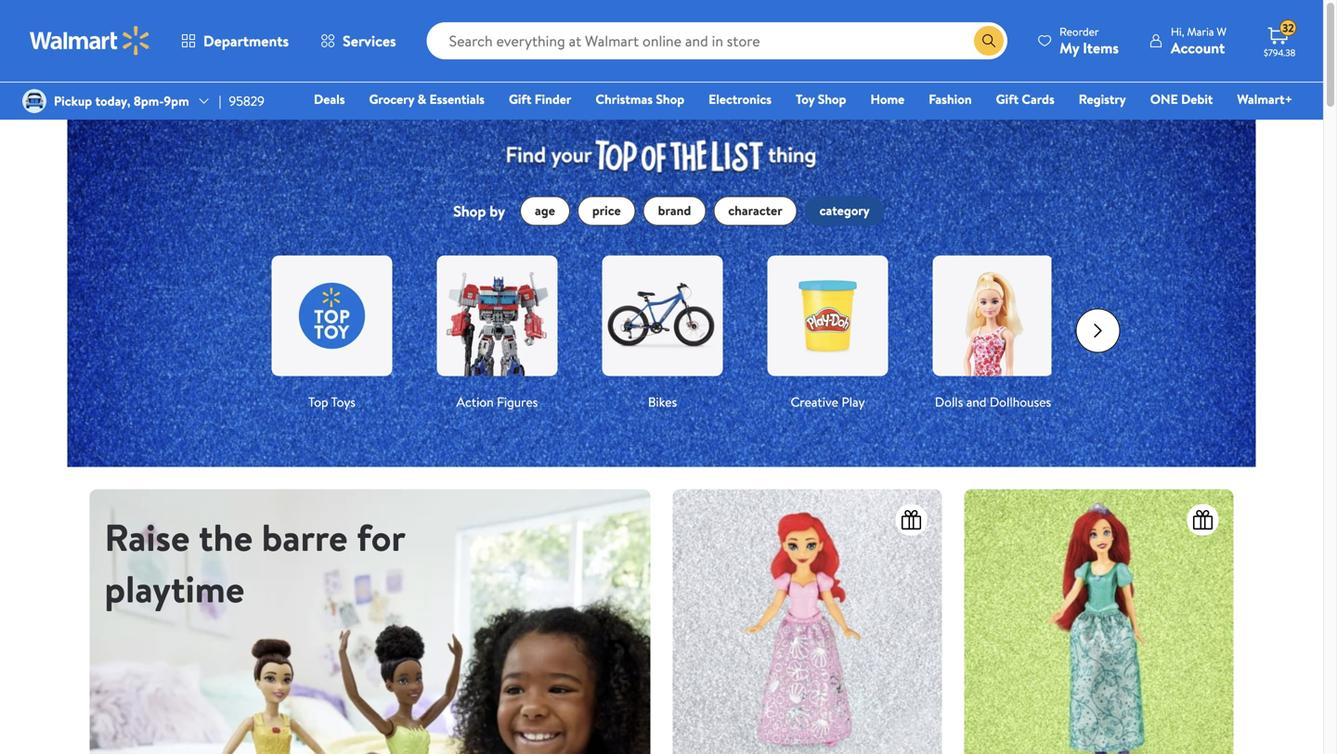 Task type: describe. For each thing, give the bounding box(es) containing it.
toy shop
[[796, 90, 846, 108]]

departments button
[[165, 19, 305, 63]]

top toys
[[308, 393, 356, 411]]

32
[[1282, 20, 1294, 36]]

raise the barre for playtime
[[104, 512, 405, 615]]

and
[[966, 393, 987, 411]]

walmart image
[[30, 26, 150, 56]]

gift cards link
[[988, 89, 1063, 109]]

today,
[[95, 92, 130, 110]]

$794.38
[[1264, 46, 1296, 59]]

search icon image
[[982, 33, 996, 48]]

&
[[417, 90, 426, 108]]

hi,
[[1171, 24, 1184, 39]]

category action-figures image
[[437, 256, 558, 376]]

reorder my items
[[1060, 24, 1119, 58]]

deals link
[[306, 89, 353, 109]]

Walmart Site-Wide search field
[[427, 22, 1008, 59]]

toys
[[331, 393, 356, 411]]

cards
[[1022, 90, 1055, 108]]

95829
[[229, 92, 265, 110]]

one
[[1150, 90, 1178, 108]]

departments
[[203, 31, 289, 51]]

bikes link
[[602, 241, 723, 426]]

pickup today, 8pm-9pm
[[54, 92, 189, 110]]

| 95829
[[219, 92, 265, 110]]

essentials
[[429, 90, 485, 108]]

category button
[[805, 196, 885, 226]]

services
[[343, 31, 396, 51]]

category dolls-dollhouses image
[[933, 256, 1053, 376]]

Search search field
[[427, 22, 1008, 59]]

gift cards
[[996, 90, 1055, 108]]

christmas shop
[[596, 90, 684, 108]]

dollhouses
[[990, 393, 1051, 411]]

grocery & essentials
[[369, 90, 485, 108]]

gift finder
[[509, 90, 571, 108]]

finder
[[535, 90, 571, 108]]

top toys link
[[272, 241, 392, 426]]

christmas shop link
[[587, 89, 693, 109]]

brand button
[[643, 196, 706, 226]]

dolls and dollhouses
[[935, 393, 1051, 411]]

reorder
[[1060, 24, 1099, 39]]

0 horizontal spatial shop
[[453, 201, 486, 221]]

price button
[[577, 196, 636, 226]]

disney princess ariel small doll, red hair & blue eyes, signature look with pink gown image
[[673, 490, 942, 755]]

find your top of the list thing image
[[483, 120, 840, 181]]

playtime
[[104, 563, 245, 615]]

bikes
[[648, 393, 677, 411]]

deals
[[314, 90, 345, 108]]

christmas
[[596, 90, 653, 108]]

category bikes image
[[602, 256, 723, 376]]

gift finder link
[[500, 89, 580, 109]]

8pm-
[[134, 92, 164, 110]]

registry link
[[1070, 89, 1134, 109]]



Task type: locate. For each thing, give the bounding box(es) containing it.
shop for christmas shop
[[656, 90, 684, 108]]

2 horizontal spatial shop
[[818, 90, 846, 108]]

account
[[1171, 38, 1225, 58]]

shop right "toy"
[[818, 90, 846, 108]]

home link
[[862, 89, 913, 109]]

0 horizontal spatial  image
[[22, 89, 46, 113]]

one debit
[[1150, 90, 1213, 108]]

price
[[592, 202, 621, 220]]

barre
[[262, 512, 348, 563]]

shop left by
[[453, 201, 486, 221]]

home
[[870, 90, 905, 108]]

action
[[456, 393, 494, 411]]

category
[[820, 202, 870, 220]]

shop inside christmas shop link
[[656, 90, 684, 108]]

pickup
[[54, 92, 92, 110]]

9pm
[[164, 92, 189, 110]]

debit
[[1181, 90, 1213, 108]]

services button
[[305, 19, 412, 63]]

shop right christmas on the top left of page
[[656, 90, 684, 108]]

gift for gift cards
[[996, 90, 1019, 108]]

gift left finder
[[509, 90, 532, 108]]

figures
[[497, 393, 538, 411]]

grocery
[[369, 90, 414, 108]]

raise
[[104, 512, 190, 563]]

shop
[[656, 90, 684, 108], [818, 90, 846, 108], [453, 201, 486, 221]]

creative play link
[[767, 241, 888, 426]]

category top-toys image
[[272, 256, 392, 376]]

0 horizontal spatial gift
[[509, 90, 532, 108]]

gift
[[509, 90, 532, 108], [996, 90, 1019, 108]]

top
[[308, 393, 328, 411]]

action figures link
[[437, 241, 558, 426]]

|
[[219, 92, 221, 110]]

 image
[[22, 89, 46, 113], [90, 490, 650, 755]]

gift for gift finder
[[509, 90, 532, 108]]

the
[[199, 512, 253, 563]]

1 vertical spatial  image
[[90, 490, 650, 755]]

action figures
[[456, 393, 538, 411]]

electronics link
[[700, 89, 780, 109]]

maria
[[1187, 24, 1214, 39]]

creative
[[791, 393, 838, 411]]

shop for toy shop
[[818, 90, 846, 108]]

0 vertical spatial  image
[[22, 89, 46, 113]]

character
[[728, 202, 782, 220]]

toy
[[796, 90, 815, 108]]

by
[[490, 201, 505, 221]]

walmart+ link
[[1229, 89, 1301, 109]]

dolls
[[935, 393, 963, 411]]

hi, maria w account
[[1171, 24, 1227, 58]]

1 horizontal spatial gift
[[996, 90, 1019, 108]]

grocery & essentials link
[[361, 89, 493, 109]]

creative play
[[791, 393, 865, 411]]

w
[[1217, 24, 1227, 39]]

character button
[[713, 196, 797, 226]]

for
[[357, 512, 405, 563]]

electronics
[[709, 90, 772, 108]]

age
[[535, 202, 555, 220]]

shop by
[[453, 201, 505, 221]]

brand
[[658, 202, 691, 220]]

toy shop link
[[787, 89, 855, 109]]

items
[[1083, 38, 1119, 58]]

fashion
[[929, 90, 972, 108]]

gift left cards
[[996, 90, 1019, 108]]

next slide of list image
[[1076, 309, 1120, 353]]

dolls and dollhouses link
[[933, 241, 1053, 426]]

category creative-play image
[[767, 256, 888, 376]]

shop inside toy shop link
[[818, 90, 846, 108]]

1 horizontal spatial  image
[[90, 490, 650, 755]]

walmart+
[[1237, 90, 1293, 108]]

my
[[1060, 38, 1079, 58]]

1 horizontal spatial shop
[[656, 90, 684, 108]]

1 gift from the left
[[509, 90, 532, 108]]

fashion link
[[920, 89, 980, 109]]

play
[[842, 393, 865, 411]]

age button
[[520, 196, 570, 226]]

2 gift from the left
[[996, 90, 1019, 108]]

disney princess ariel fashion doll with red hair, blue eyes & tiara accessory, sparkling look image
[[964, 490, 1234, 755]]

one debit link
[[1142, 89, 1221, 109]]

registry
[[1079, 90, 1126, 108]]



Task type: vqa. For each thing, say whether or not it's contained in the screenshot.
ONE
yes



